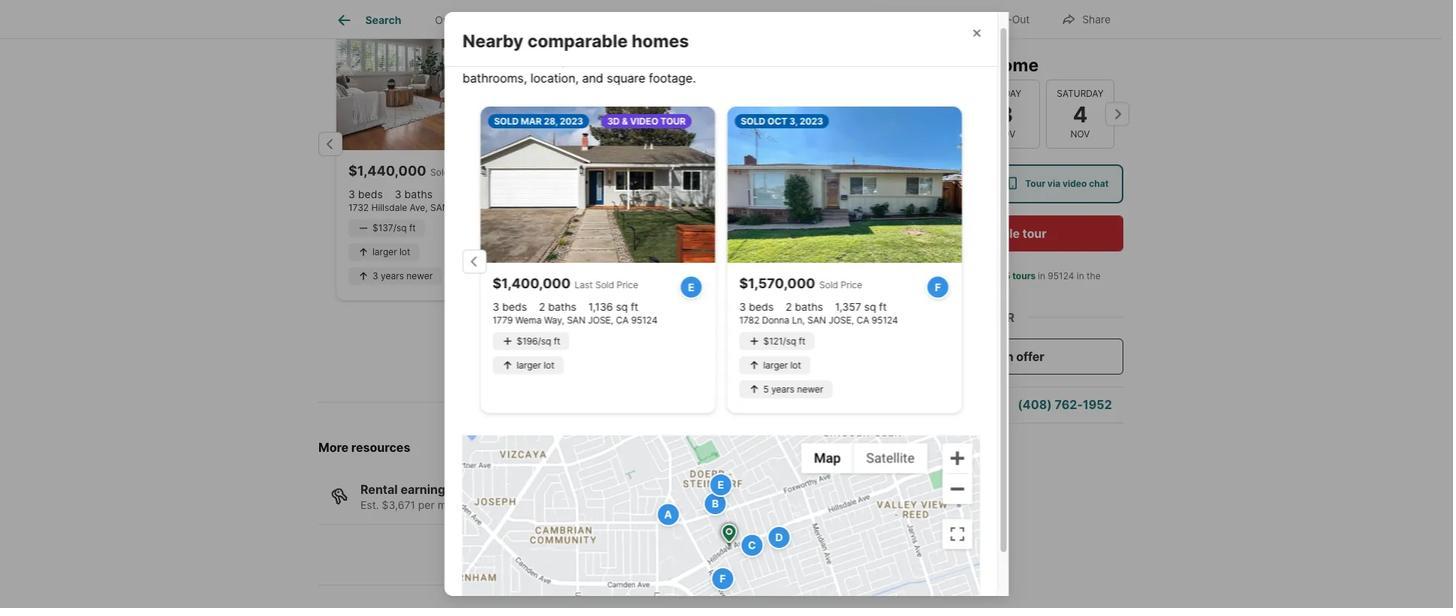 Task type: describe. For each thing, give the bounding box(es) containing it.
0 vertical spatial previous image
[[318, 132, 342, 157]]

nearby comparable homes dialog
[[430, 12, 1009, 608]]

newer for $1,440,000
[[407, 272, 433, 282]]

comparables
[[547, 340, 623, 355]]

75
[[999, 271, 1010, 282]]

ft right "$116/sq" on the top left of the page
[[669, 223, 676, 234]]

overview tab
[[418, 2, 499, 38]]

ca for 1782 donna ln, san jose, ca 95124
[[856, 315, 869, 326]]

view comparables on map button
[[490, 330, 693, 366]]

search link
[[335, 11, 401, 29]]

3 down $137/sq
[[372, 272, 378, 282]]

features
[[708, 53, 754, 68]]

redfin agents led 75 tours in 95124
[[923, 271, 1074, 282]]

larger for $196/sq ft
[[516, 360, 541, 371]]

3,
[[789, 116, 797, 127]]

1782 donna ln, san jose, ca 95124
[[739, 315, 898, 326]]

ca for 1732 hillsdale ave, san jose, ca 95124
[[479, 203, 492, 214]]

3 up "hillsdale"
[[395, 189, 401, 201]]

1,357
[[835, 301, 861, 314]]

photo of 1779 wema way, san jose, ca 95124 image
[[480, 107, 715, 264]]

ca for 1779 wema way, san jose, ca 95124
[[616, 315, 628, 326]]

last sold price
[[574, 280, 638, 291]]

3 beds for 1,302 sq ft
[[610, 189, 644, 201]]

ln,
[[792, 315, 805, 326]]

nearby comparable homes
[[462, 30, 689, 51]]

tour for schedule
[[1023, 226, 1047, 241]]

wema
[[515, 315, 541, 326]]

price up 1,357
[[840, 280, 862, 291]]

f inside e f
[[719, 573, 726, 586]]

&
[[622, 116, 628, 127]]

beds for 1,136
[[502, 301, 527, 314]]

1 horizontal spatial this
[[955, 54, 987, 75]]

person
[[950, 178, 980, 189]]

baths for 1,136
[[548, 301, 576, 314]]

and
[[582, 71, 603, 86]]

ft right $137/sq
[[409, 223, 416, 234]]

recently
[[522, 53, 568, 68]]

ask a question
[[904, 398, 990, 412]]

years for $1,440,000
[[381, 272, 404, 282]]

95124 for 3332 gavota ave, san jose, ca 95124
[[753, 203, 779, 214]]

san for wema
[[567, 315, 585, 326]]

comparable inside 'element'
[[527, 30, 627, 51]]

$116/sq ft
[[634, 223, 676, 234]]

baths for 1,302
[[665, 189, 694, 201]]

e for e
[[688, 281, 694, 294]]

chat
[[1089, 178, 1109, 189]]

overview
[[435, 14, 482, 26]]

baths for 1,357
[[795, 301, 823, 314]]

$137/sq
[[372, 223, 407, 234]]

larger for $137/sq ft
[[372, 248, 397, 258]]

$196/sq
[[516, 336, 551, 347]]

beds for 1,302
[[619, 189, 644, 201]]

nov for 4
[[1071, 129, 1090, 140]]

gavota
[[635, 203, 665, 214]]

2 tab from the left
[[611, 2, 731, 38]]

1,302
[[706, 189, 732, 201]]

footage.
[[648, 71, 696, 86]]

sold oct 3, 2023
[[740, 116, 823, 127]]

schedule tour button
[[888, 216, 1123, 252]]

nearby
[[462, 30, 523, 51]]

$1,440,000
[[348, 163, 426, 180]]

1,302 sq ft
[[706, 189, 758, 201]]

nov for 3
[[996, 129, 1016, 140]]

3332 gavota ave, san jose, ca 95124
[[610, 203, 779, 214]]

2 for 1,302 sq ft
[[656, 189, 662, 201]]

$1,500,000 sold price
[[610, 163, 734, 180]]

such
[[835, 53, 862, 68]]

ft right 1,302
[[750, 189, 758, 201]]

homes inside 'nearby comparable homes' 'element'
[[631, 30, 689, 51]]

5
[[763, 384, 768, 395]]

lot for $196/sq
[[543, 360, 554, 371]]

san for donna
[[807, 315, 826, 326]]

list box containing tour in person
[[888, 164, 1123, 204]]

1 horizontal spatial in
[[1038, 271, 1045, 282]]

schedule
[[965, 226, 1020, 241]]

3 up 1782
[[739, 301, 746, 314]]

c
[[748, 540, 756, 552]]

1 tab from the left
[[499, 2, 611, 38]]

sold price
[[819, 280, 862, 291]]

3 up "1732"
[[348, 189, 355, 201]]

offer
[[1016, 349, 1044, 364]]

larger lot for $116/sq
[[634, 248, 672, 258]]

lot for $116/sq
[[661, 248, 672, 258]]

are
[[501, 53, 519, 68]]

jose, for hillsdale
[[452, 203, 477, 214]]

sq for 1,136
[[616, 301, 627, 314]]

ask a question link
[[904, 398, 990, 412]]

map region
[[430, 353, 1007, 608]]

newer inside nearby comparable homes dialog
[[797, 384, 823, 395]]

in the last 30 days
[[923, 271, 1103, 295]]

3 up 3332
[[610, 189, 616, 201]]

$1,400,000
[[492, 276, 570, 292]]

3d
[[607, 116, 619, 127]]

beds for 1,357
[[749, 301, 773, 314]]

95124 for 1782 donna ln, san jose, ca 95124
[[871, 315, 898, 326]]

$3,671
[[382, 499, 415, 512]]

hillsdale
[[371, 203, 407, 214]]

a
[[929, 398, 936, 412]]

3332
[[610, 203, 632, 214]]

san for hillsdale
[[430, 203, 449, 214]]

larger for $121/sq ft
[[763, 360, 787, 371]]

2 up 1,136 sq ft at the left of page
[[634, 272, 639, 282]]

jose, for gavota
[[709, 203, 735, 214]]

rental earnings est. $3,671 per month, based on comparable rentals
[[360, 483, 619, 512]]

as
[[866, 53, 879, 68]]

friday
[[990, 88, 1021, 99]]

$1,440,000 sold price
[[348, 163, 473, 180]]

days
[[955, 284, 975, 295]]

saturday 4 nov
[[1057, 88, 1104, 140]]

x-
[[1001, 13, 1012, 26]]

2023 for $1,570,000
[[799, 116, 823, 127]]

tour in person option
[[888, 164, 994, 204]]

led
[[984, 271, 997, 282]]

share button
[[1049, 3, 1123, 34]]

(408)
[[1018, 398, 1052, 412]]

ave, for $1,440,000
[[410, 203, 428, 214]]

similar
[[668, 53, 704, 68]]

$1,500,000
[[610, 163, 687, 180]]

map button
[[801, 444, 853, 474]]

donna
[[762, 315, 789, 326]]

sq for 1,602
[[474, 189, 486, 201]]

ft down way, at the left bottom
[[553, 336, 560, 347]]

newer for $1,500,000
[[668, 272, 694, 282]]

3 beds for 1,136 sq ft
[[492, 301, 527, 314]]

(408) 762-1952
[[1018, 398, 1112, 412]]

tour for tour in person
[[919, 178, 938, 189]]

2 baths for $1,570,000
[[785, 301, 823, 314]]

schedule tour
[[965, 226, 1047, 241]]

x-out
[[1001, 13, 1030, 26]]

sold mar 28, 2023
[[494, 116, 583, 127]]

saturday
[[1057, 88, 1104, 99]]

photo of 1732 hillsdale ave, san jose, ca 95124 image
[[336, 0, 586, 151]]

$196/sq ft
[[516, 336, 560, 347]]

satellite
[[866, 451, 914, 467]]

redfin
[[923, 271, 950, 282]]

an
[[999, 349, 1014, 364]]

homes inside these are recently sold homes with similar features to this home, such as bedrooms, bathrooms, location, and square footage.
[[599, 53, 637, 68]]

price for $1,500,000
[[713, 168, 734, 178]]

tour
[[660, 116, 685, 127]]

3 tab from the left
[[731, 2, 804, 38]]



Task type: locate. For each thing, give the bounding box(es) containing it.
baths up 1782 donna ln, san jose, ca 95124
[[795, 301, 823, 314]]

menu bar containing map
[[801, 444, 927, 474]]

in inside option
[[941, 178, 948, 189]]

2 for 1,357 sq ft
[[785, 301, 792, 314]]

tab
[[499, 2, 611, 38], [611, 2, 731, 38], [731, 2, 804, 38]]

ca down 1,136 sq ft at the left of page
[[616, 315, 628, 326]]

0 horizontal spatial tour
[[916, 54, 951, 75]]

on left the map
[[626, 340, 640, 355]]

ft right 1,602
[[489, 189, 497, 201]]

price inside $1,440,000 sold price
[[452, 168, 473, 178]]

3 up 1779
[[492, 301, 499, 314]]

way,
[[544, 315, 564, 326]]

san right "ln," on the bottom right of page
[[807, 315, 826, 326]]

oct
[[767, 116, 787, 127]]

2 right previous image
[[925, 101, 938, 127]]

map
[[643, 340, 668, 355]]

1 horizontal spatial newer
[[668, 272, 694, 282]]

menu bar inside nearby comparable homes dialog
[[801, 444, 927, 474]]

larger lot down view at the left of the page
[[516, 360, 554, 371]]

years right 5
[[771, 384, 794, 395]]

tour left person on the right
[[919, 178, 938, 189]]

menu bar
[[801, 444, 927, 474]]

2 nov
[[922, 101, 941, 140]]

price up 1,136 sq ft at the left of page
[[616, 280, 638, 291]]

0 horizontal spatial this
[[772, 53, 793, 68]]

larger lot for $196/sq
[[516, 360, 554, 371]]

years for $1,500,000
[[642, 272, 665, 282]]

2 horizontal spatial 2 baths
[[785, 301, 823, 314]]

(408) 762-1952 link
[[1018, 398, 1112, 412]]

0 horizontal spatial nov
[[922, 129, 941, 140]]

in left person on the right
[[941, 178, 948, 189]]

tour
[[916, 54, 951, 75], [1023, 226, 1047, 241]]

map
[[814, 451, 840, 467]]

2 horizontal spatial newer
[[797, 384, 823, 395]]

san for gavota
[[688, 203, 707, 214]]

rentals
[[586, 499, 619, 512]]

this right to
[[772, 53, 793, 68]]

tour for go
[[916, 54, 951, 75]]

on
[[626, 340, 640, 355], [509, 499, 521, 512]]

these are recently sold homes with similar features to this home, such as bedrooms, bathrooms, location, and square footage.
[[462, 53, 943, 86]]

newer down $116/sq ft
[[668, 272, 694, 282]]

1 2023 from the left
[[559, 116, 583, 127]]

question
[[939, 398, 990, 412]]

30
[[941, 284, 952, 295]]

lot up 3 years newer
[[400, 248, 410, 258]]

san right way, at the left bottom
[[567, 315, 585, 326]]

1 vertical spatial on
[[509, 499, 521, 512]]

years down $116/sq ft
[[642, 272, 665, 282]]

1 vertical spatial tour
[[1023, 226, 1047, 241]]

0 horizontal spatial tour
[[919, 178, 938, 189]]

share
[[1082, 13, 1111, 26]]

1 horizontal spatial on
[[626, 340, 640, 355]]

95124 up the map
[[631, 315, 657, 326]]

nov down 4
[[1071, 129, 1090, 140]]

next image
[[841, 132, 865, 157]]

1 nov from the left
[[922, 129, 941, 140]]

ca for 3332 gavota ave, san jose, ca 95124
[[737, 203, 750, 214]]

baths up way, at the left bottom
[[548, 301, 576, 314]]

1 ave, from the left
[[410, 203, 428, 214]]

ca
[[479, 203, 492, 214], [737, 203, 750, 214], [616, 315, 628, 326], [856, 315, 869, 326]]

sq for 1,302
[[735, 189, 747, 201]]

ave, right gavota
[[668, 203, 686, 214]]

ft right 1,136
[[630, 301, 638, 314]]

homes up square
[[599, 53, 637, 68]]

ave, down 3 baths
[[410, 203, 428, 214]]

1 horizontal spatial tour
[[1025, 178, 1045, 189]]

this
[[772, 53, 793, 68], [955, 54, 987, 75]]

beds up "1732"
[[358, 189, 383, 201]]

based
[[475, 499, 506, 512]]

larger lot down $137/sq
[[372, 248, 410, 258]]

tour right go
[[916, 54, 951, 75]]

on inside button
[[626, 340, 640, 355]]

beds for 1,602
[[358, 189, 383, 201]]

1 horizontal spatial 2 baths
[[656, 189, 694, 201]]

3 inside friday 3 nov
[[999, 101, 1013, 127]]

est.
[[360, 499, 379, 512]]

san
[[430, 203, 449, 214], [688, 203, 707, 214], [567, 315, 585, 326], [807, 315, 826, 326]]

photo of 1782 donna ln, san jose, ca 95124 image
[[727, 107, 962, 264]]

nov up tour in person option
[[922, 129, 941, 140]]

0 horizontal spatial years
[[381, 272, 404, 282]]

sold right last
[[595, 280, 614, 291]]

tour via video chat
[[1025, 178, 1109, 189]]

0 horizontal spatial e
[[688, 281, 694, 294]]

0 horizontal spatial in
[[941, 178, 948, 189]]

sold inside $1,500,000 sold price
[[691, 168, 710, 178]]

resources
[[351, 441, 410, 456]]

search
[[365, 14, 401, 26]]

sold up 1,602
[[430, 168, 449, 178]]

this left home
[[955, 54, 987, 75]]

go
[[888, 54, 912, 75]]

2023
[[559, 116, 583, 127], [799, 116, 823, 127]]

or
[[997, 310, 1015, 325]]

in right tours at right top
[[1038, 271, 1045, 282]]

video
[[630, 116, 658, 127]]

tour for tour via video chat
[[1025, 178, 1045, 189]]

years
[[381, 272, 404, 282], [642, 272, 665, 282], [771, 384, 794, 395]]

bedrooms,
[[882, 53, 943, 68]]

2 horizontal spatial years
[[771, 384, 794, 395]]

1,602
[[445, 189, 471, 201]]

2 inside 2 nov
[[925, 101, 938, 127]]

None button
[[897, 79, 966, 149], [972, 79, 1040, 149], [1046, 79, 1114, 149], [897, 79, 966, 149], [972, 79, 1040, 149], [1046, 79, 1114, 149]]

0 vertical spatial homes
[[631, 30, 689, 51]]

jose, for donna
[[828, 315, 854, 326]]

baths up the 3332 gavota ave, san jose, ca 95124
[[665, 189, 694, 201]]

beds up 3332
[[619, 189, 644, 201]]

lot up 5 years newer
[[790, 360, 801, 371]]

san down 1,302
[[688, 203, 707, 214]]

$121/sq
[[763, 336, 796, 347]]

0 vertical spatial e
[[688, 281, 694, 294]]

price up 1,302
[[713, 168, 734, 178]]

homes up with
[[631, 30, 689, 51]]

go tour this home
[[888, 54, 1039, 75]]

nov inside friday 3 nov
[[996, 129, 1016, 140]]

comparable inside "rental earnings est. $3,671 per month, based on comparable rentals"
[[524, 499, 583, 512]]

sold up 1,302
[[691, 168, 710, 178]]

1 sold from the left
[[494, 116, 518, 127]]

baths
[[404, 189, 433, 201], [665, 189, 694, 201], [548, 301, 576, 314], [795, 301, 823, 314]]

1 tour from the left
[[919, 178, 938, 189]]

newer
[[407, 272, 433, 282], [668, 272, 694, 282], [797, 384, 823, 395]]

95124 for 1779 wema way, san jose, ca 95124
[[631, 315, 657, 326]]

0 horizontal spatial sold
[[494, 116, 518, 127]]

jose, down 1,136
[[588, 315, 613, 326]]

sq for 1,357
[[864, 301, 876, 314]]

jose, down 1,302
[[709, 203, 735, 214]]

ft down "ln," on the bottom right of page
[[798, 336, 805, 347]]

baths for 1,602
[[404, 189, 433, 201]]

1 horizontal spatial years
[[642, 272, 665, 282]]

larger lot for $121/sq
[[763, 360, 801, 371]]

3d & video tour
[[607, 116, 685, 127]]

jose, down 1,357
[[828, 315, 854, 326]]

tab list containing search
[[318, 0, 816, 38]]

3 beds for 1,602 sq ft
[[348, 189, 383, 201]]

3 nov from the left
[[1071, 129, 1090, 140]]

2 horizontal spatial in
[[1077, 271, 1084, 282]]

tour in person
[[919, 178, 980, 189]]

lot for $137/sq
[[400, 248, 410, 258]]

1 horizontal spatial e
[[717, 479, 724, 492]]

1 horizontal spatial tour
[[1023, 226, 1047, 241]]

3 beds up "1732"
[[348, 189, 383, 201]]

larger down $137/sq
[[372, 248, 397, 258]]

3 beds for 1,357 sq ft
[[739, 301, 773, 314]]

lot
[[400, 248, 410, 258], [661, 248, 672, 258], [543, 360, 554, 371], [790, 360, 801, 371]]

lot down view at the left of the page
[[543, 360, 554, 371]]

e for e f
[[717, 479, 724, 492]]

3 down "friday"
[[999, 101, 1013, 127]]

1 horizontal spatial f
[[934, 281, 941, 294]]

2 up donna
[[785, 301, 792, 314]]

sold up 1,357
[[819, 280, 838, 291]]

larger for $116/sq ft
[[634, 248, 658, 258]]

larger lot
[[372, 248, 410, 258], [634, 248, 672, 258], [516, 360, 554, 371], [763, 360, 801, 371]]

$121/sq ft
[[763, 336, 805, 347]]

tab up similar
[[611, 2, 731, 38]]

out
[[1012, 13, 1030, 26]]

sold
[[572, 53, 595, 68]]

2 nov from the left
[[996, 129, 1016, 140]]

beds up 1782
[[749, 301, 773, 314]]

ave, for $1,500,000
[[668, 203, 686, 214]]

larger lot down $116/sq ft
[[634, 248, 672, 258]]

on inside "rental earnings est. $3,671 per month, based on comparable rentals"
[[509, 499, 521, 512]]

2023 right 28,
[[559, 116, 583, 127]]

larger down $121/sq
[[763, 360, 787, 371]]

list box
[[888, 164, 1123, 204]]

2 for 1,136 sq ft
[[539, 301, 545, 314]]

2
[[925, 101, 938, 127], [656, 189, 662, 201], [634, 272, 639, 282], [539, 301, 545, 314], [785, 301, 792, 314]]

tab up the "recently" on the top
[[499, 2, 611, 38]]

2 2023 from the left
[[799, 116, 823, 127]]

ft right 1,357
[[879, 301, 886, 314]]

to
[[758, 53, 769, 68]]

e f
[[717, 479, 726, 586]]

0 horizontal spatial f
[[719, 573, 726, 586]]

1732
[[348, 203, 369, 214]]

sold left oct on the top
[[740, 116, 765, 127]]

baths up 1732 hillsdale ave, san jose, ca 95124
[[404, 189, 433, 201]]

1,602 sq ft
[[445, 189, 497, 201]]

tour
[[919, 178, 938, 189], [1025, 178, 1045, 189]]

1 vertical spatial e
[[717, 479, 724, 492]]

sold for $1,400,000
[[494, 116, 518, 127]]

larger down "$116/sq" on the top left of the page
[[634, 248, 658, 258]]

in left 'the' on the top of the page
[[1077, 271, 1084, 282]]

ca down 1,602 sq ft
[[479, 203, 492, 214]]

tab up to
[[731, 2, 804, 38]]

larger lot for $137/sq
[[372, 248, 410, 258]]

95124 left 'the' on the top of the page
[[1048, 271, 1074, 282]]

e
[[688, 281, 694, 294], [717, 479, 724, 492]]

nearby comparable homes element
[[462, 12, 707, 52]]

1 horizontal spatial previous image
[[462, 250, 486, 274]]

this inside these are recently sold homes with similar features to this home, such as bedrooms, bathrooms, location, and square footage.
[[772, 53, 793, 68]]

2 horizontal spatial nov
[[1071, 129, 1090, 140]]

location,
[[530, 71, 578, 86]]

san down 1,602
[[430, 203, 449, 214]]

on right based
[[509, 499, 521, 512]]

1 horizontal spatial sold
[[740, 116, 765, 127]]

1782
[[739, 315, 759, 326]]

95124
[[495, 203, 521, 214], [753, 203, 779, 214], [1048, 271, 1074, 282], [631, 315, 657, 326], [871, 315, 898, 326]]

d
[[775, 532, 783, 545]]

price up 1,602
[[452, 168, 473, 178]]

bathrooms,
[[462, 71, 527, 86]]

2 up way, at the left bottom
[[539, 301, 545, 314]]

lot for $121/sq
[[790, 360, 801, 371]]

homes
[[631, 30, 689, 51], [599, 53, 637, 68]]

1 horizontal spatial nov
[[996, 129, 1016, 140]]

in inside in the last 30 days
[[1077, 271, 1084, 282]]

sold for $1,570,000
[[740, 116, 765, 127]]

0 vertical spatial tour
[[916, 54, 951, 75]]

1,357 sq ft
[[835, 301, 886, 314]]

with
[[640, 53, 664, 68]]

5 years newer
[[763, 384, 823, 395]]

e inside e f
[[717, 479, 724, 492]]

0 horizontal spatial 2023
[[559, 116, 583, 127]]

price
[[452, 168, 473, 178], [713, 168, 734, 178], [616, 280, 638, 291], [840, 280, 862, 291]]

tour via video chat option
[[994, 164, 1123, 204]]

sq right 1,357
[[864, 301, 876, 314]]

next image
[[1105, 102, 1129, 126]]

beds
[[358, 189, 383, 201], [619, 189, 644, 201], [502, 301, 527, 314], [749, 301, 773, 314]]

tab list
[[318, 0, 816, 38]]

sold inside $1,440,000 sold price
[[430, 168, 449, 178]]

sq right 1,302
[[735, 189, 747, 201]]

1779
[[492, 315, 512, 326]]

762-
[[1055, 398, 1083, 412]]

jose,
[[452, 203, 477, 214], [709, 203, 735, 214], [588, 315, 613, 326], [828, 315, 854, 326]]

larger down view at the left of the page
[[516, 360, 541, 371]]

95124 for 1732 hillsdale ave, san jose, ca 95124
[[495, 203, 521, 214]]

1 horizontal spatial 2023
[[799, 116, 823, 127]]

1 horizontal spatial ave,
[[668, 203, 686, 214]]

1952
[[1083, 398, 1112, 412]]

1,136 sq ft
[[588, 301, 638, 314]]

newer right 5
[[797, 384, 823, 395]]

95124 for redfin agents led 75 tours in 95124
[[1048, 271, 1074, 282]]

0 horizontal spatial newer
[[407, 272, 433, 282]]

previous image
[[318, 132, 342, 157], [462, 250, 486, 274]]

sold for $1,440,000
[[430, 168, 449, 178]]

the
[[1087, 271, 1101, 282]]

last
[[574, 280, 592, 291]]

price for $1,440,000
[[452, 168, 473, 178]]

1 vertical spatial homes
[[599, 53, 637, 68]]

1 vertical spatial comparable
[[524, 499, 583, 512]]

1 vertical spatial previous image
[[462, 250, 486, 274]]

lot up "2 years newer"
[[661, 248, 672, 258]]

3 beds up 1779
[[492, 301, 527, 314]]

years down $137/sq ft
[[381, 272, 404, 282]]

beds up 1779
[[502, 301, 527, 314]]

satellite button
[[853, 444, 927, 474]]

tour right schedule
[[1023, 226, 1047, 241]]

2 ave, from the left
[[668, 203, 686, 214]]

1,136
[[588, 301, 613, 314]]

ca down "1,357 sq ft"
[[856, 315, 869, 326]]

years inside nearby comparable homes dialog
[[771, 384, 794, 395]]

2 years newer
[[634, 272, 694, 282]]

tour left via at the top right
[[1025, 178, 1045, 189]]

95124 down "1,357 sq ft"
[[871, 315, 898, 326]]

tours
[[1012, 271, 1036, 282]]

square
[[606, 71, 645, 86]]

tour inside button
[[1023, 226, 1047, 241]]

photo of 3332 gavota ave, san jose, ca 95124 image
[[598, 0, 847, 151]]

price inside $1,500,000 sold price
[[713, 168, 734, 178]]

2 up gavota
[[656, 189, 662, 201]]

3 beds up 3332
[[610, 189, 644, 201]]

2 sold from the left
[[740, 116, 765, 127]]

2 baths for $1,400,000
[[539, 301, 576, 314]]

newer down $137/sq ft
[[407, 272, 433, 282]]

0 horizontal spatial 2 baths
[[539, 301, 576, 314]]

2023 for $1,400,000
[[559, 116, 583, 127]]

0 vertical spatial f
[[934, 281, 941, 294]]

2023 right "3,"
[[799, 116, 823, 127]]

month,
[[438, 499, 472, 512]]

rental
[[360, 483, 398, 498]]

sold for $1,500,000
[[691, 168, 710, 178]]

sold for last
[[595, 280, 614, 291]]

sq right 1,136
[[616, 301, 627, 314]]

comparable left rentals
[[524, 499, 583, 512]]

1 vertical spatial f
[[719, 573, 726, 586]]

price for last
[[616, 280, 638, 291]]

0 horizontal spatial previous image
[[318, 132, 342, 157]]

previous image inside nearby comparable homes dialog
[[462, 250, 486, 274]]

nov inside saturday 4 nov
[[1071, 129, 1090, 140]]

nov down "friday"
[[996, 129, 1016, 140]]

$1,570,000
[[739, 276, 815, 292]]

larger lot down $121/sq ft
[[763, 360, 801, 371]]

0 horizontal spatial ave,
[[410, 203, 428, 214]]

0 vertical spatial comparable
[[527, 30, 627, 51]]

3 beds up 1782
[[739, 301, 773, 314]]

view comparables on map
[[515, 340, 668, 355]]

2 tour from the left
[[1025, 178, 1045, 189]]

0 vertical spatial on
[[626, 340, 640, 355]]

ave,
[[410, 203, 428, 214], [668, 203, 686, 214]]

sold left the mar
[[494, 116, 518, 127]]

95124 down '1,302 sq ft'
[[753, 203, 779, 214]]

95124 down 1,602 sq ft
[[495, 203, 521, 214]]

jose, for wema
[[588, 315, 613, 326]]

3 years newer
[[372, 272, 433, 282]]

0 horizontal spatial on
[[509, 499, 521, 512]]

previous image
[[882, 102, 906, 126]]

ca down '1,302 sq ft'
[[737, 203, 750, 214]]

28,
[[543, 116, 557, 127]]



Task type: vqa. For each thing, say whether or not it's contained in the screenshot.
Property corresponding to PROPERTY TAXES LINK
no



